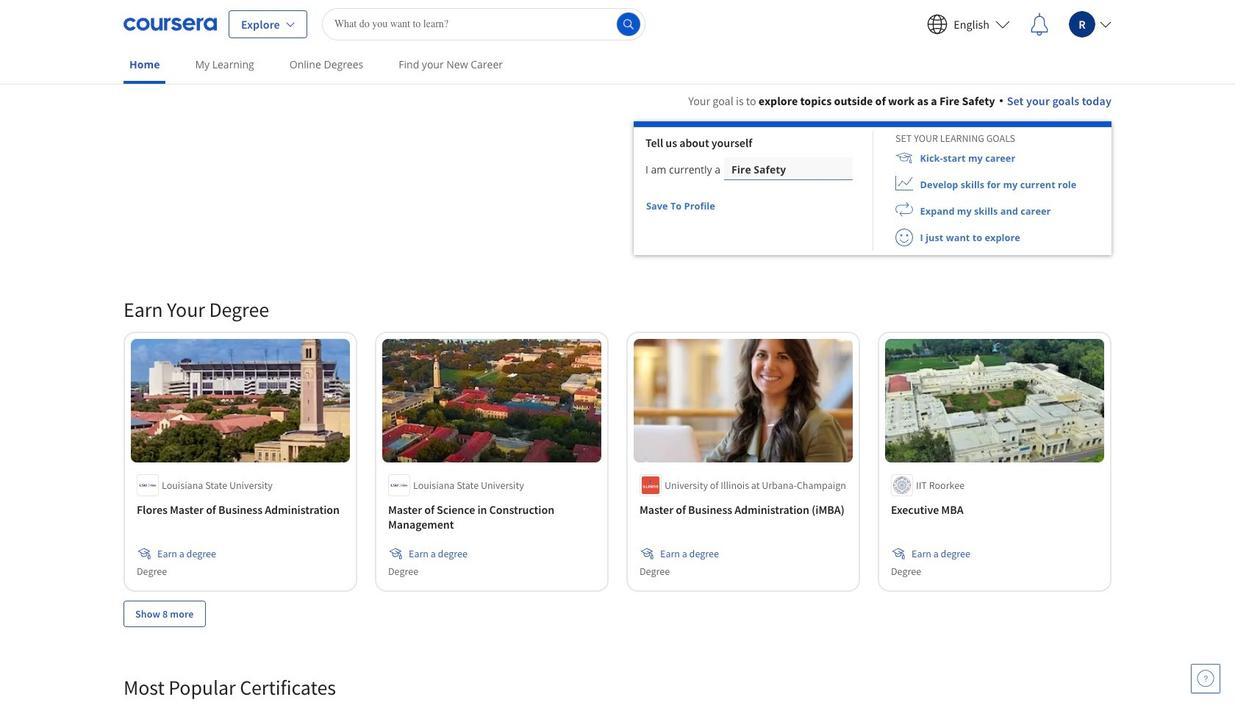 Task type: locate. For each thing, give the bounding box(es) containing it.
What do you want to learn? text field
[[322, 8, 645, 40]]

status
[[716, 205, 723, 209]]

earn your degree collection element
[[115, 273, 1121, 650]]

main content
[[0, 74, 1235, 708]]

None search field
[[322, 8, 645, 40]]



Task type: describe. For each thing, give the bounding box(es) containing it.
coursera image
[[124, 12, 217, 36]]

help center image
[[1197, 670, 1215, 687]]



Task type: vqa. For each thing, say whether or not it's contained in the screenshot.
main content
yes



